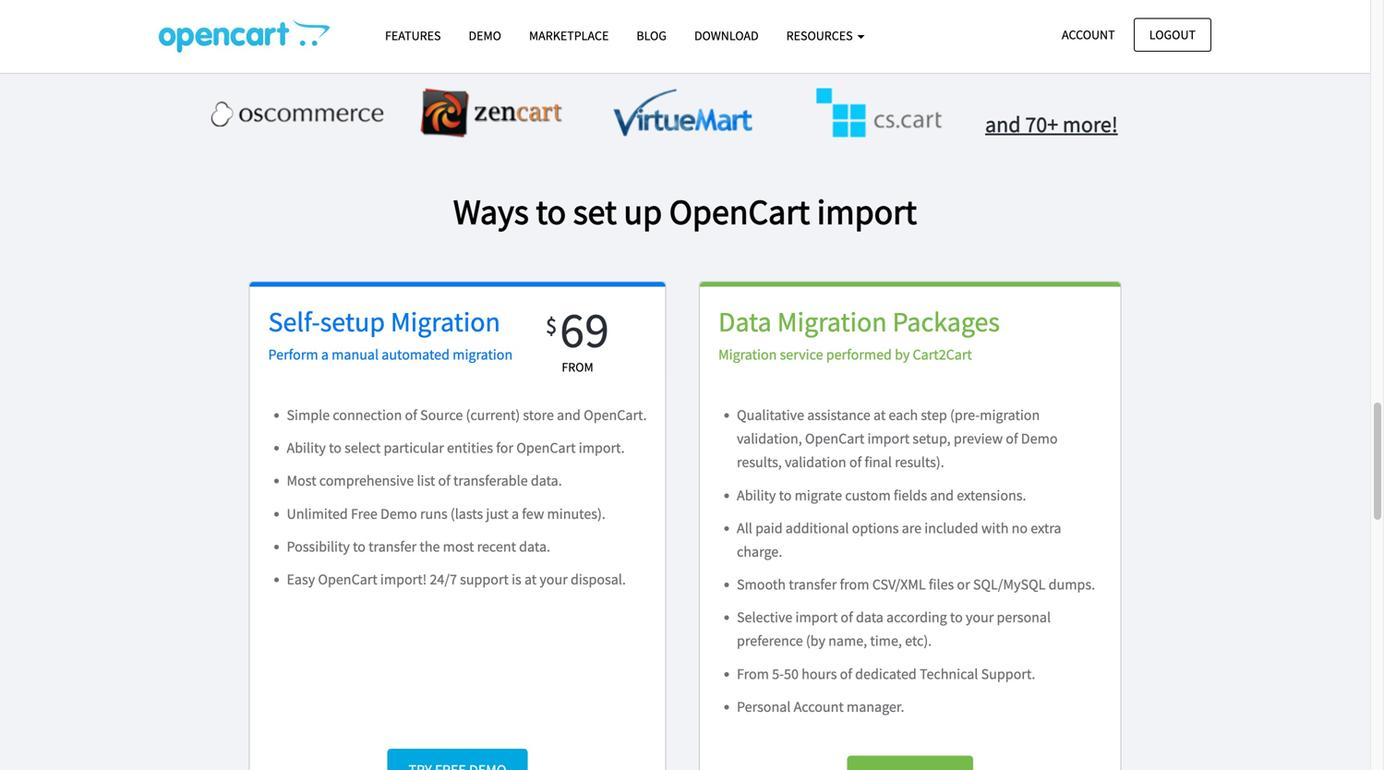 Task type: describe. For each thing, give the bounding box(es) containing it.
are
[[902, 519, 922, 537]]

from 5-50 hours of dedicated technical support.
[[737, 665, 1035, 683]]

import!
[[380, 570, 427, 589]]

custom
[[845, 486, 891, 504]]

from
[[562, 359, 594, 375]]

extensions.
[[957, 486, 1026, 504]]

1 horizontal spatial demo
[[469, 27, 501, 44]]

dedicated
[[855, 665, 917, 683]]

0 horizontal spatial demo
[[380, 504, 417, 523]]

(current)
[[466, 406, 520, 424]]

each
[[889, 406, 918, 424]]

particular
[[384, 439, 444, 457]]

data migration packages migration service performed by cart2cart
[[718, 304, 1000, 364]]

and 70+ more! link
[[985, 110, 1118, 138]]

all
[[737, 519, 752, 537]]

$
[[546, 312, 557, 339]]

of right "list"
[[438, 472, 450, 490]]

files
[[929, 575, 954, 594]]

opencart inside qualitative assistance at each step (pre-migration validation, opencart import setup, preview of demo results, validation of final results).
[[805, 429, 865, 448]]

data
[[718, 304, 772, 339]]

(lasts
[[451, 504, 483, 523]]

magento image
[[597, 9, 773, 59]]

1 vertical spatial a
[[512, 504, 519, 523]]

logout link
[[1134, 18, 1212, 52]]

migrate
[[795, 486, 842, 504]]

most
[[287, 472, 316, 490]]

just
[[486, 504, 509, 523]]

at inside qualitative assistance at each step (pre-migration validation, opencart import setup, preview of demo results, validation of final results).
[[874, 406, 886, 424]]

unlimited
[[287, 504, 348, 523]]

migration down data
[[718, 345, 777, 364]]

0 vertical spatial your
[[540, 570, 568, 589]]

download
[[694, 27, 759, 44]]

all paid additional options are included with no extra charge.
[[737, 519, 1061, 561]]

preview
[[954, 429, 1003, 448]]

by
[[895, 345, 910, 364]]

according
[[887, 608, 947, 627]]

marketplace
[[529, 27, 609, 44]]

ways to set up opencart import
[[453, 189, 917, 234]]

of left source
[[405, 406, 417, 424]]

packages
[[893, 304, 1000, 339]]

resources
[[786, 27, 856, 44]]

woocommerce image
[[791, 9, 967, 59]]

csv/xml
[[872, 575, 926, 594]]

sql/mysql
[[973, 575, 1046, 594]]

preference
[[737, 632, 803, 650]]

0 vertical spatial account
[[1062, 26, 1115, 43]]

self-setup migration
[[268, 304, 500, 339]]

0 vertical spatial import
[[817, 189, 917, 234]]

and 70+ more!
[[985, 110, 1118, 138]]

entities
[[447, 439, 493, 457]]

name,
[[828, 632, 867, 650]]

presta shop image
[[210, 9, 385, 59]]

transferable
[[453, 472, 528, 490]]

migration up performed
[[777, 304, 887, 339]]

service
[[780, 345, 823, 364]]

most
[[443, 537, 474, 556]]

50
[[784, 665, 799, 683]]

1 vertical spatial data.
[[519, 537, 550, 556]]

to for set
[[536, 189, 566, 234]]

1 horizontal spatial transfer
[[789, 575, 837, 594]]

import.
[[579, 439, 625, 457]]

ability for ability to migrate custom fields and extensions.
[[737, 486, 776, 504]]

results,
[[737, 453, 782, 472]]

for
[[496, 439, 513, 457]]

connection
[[333, 406, 402, 424]]

manager.
[[847, 698, 904, 716]]

set
[[573, 189, 617, 234]]

perform a manual automated migration
[[268, 345, 513, 364]]

disposal.
[[571, 570, 626, 589]]

most comprehensive list of transferable data.
[[287, 472, 562, 490]]

migration up automated
[[391, 304, 500, 339]]

manual
[[332, 345, 379, 364]]

additional
[[786, 519, 849, 537]]

import inside qualitative assistance at each step (pre-migration validation, opencart import setup, preview of demo results, validation of final results).
[[868, 429, 910, 448]]

0 horizontal spatial migration
[[453, 345, 513, 364]]

of left final
[[849, 453, 862, 472]]

70+
[[1025, 110, 1058, 138]]

step
[[921, 406, 947, 424]]

the
[[420, 537, 440, 556]]

validation
[[785, 453, 847, 472]]

shopify image
[[404, 9, 579, 59]]

personal account manager.
[[737, 698, 904, 716]]

to for select
[[329, 439, 342, 457]]

bigcommerce image
[[985, 9, 1161, 59]]

up
[[624, 189, 662, 234]]

ability to select particular entities for opencart import.
[[287, 439, 625, 457]]

no
[[1012, 519, 1028, 537]]

store
[[523, 406, 554, 424]]

setup
[[320, 304, 385, 339]]



Task type: locate. For each thing, give the bounding box(es) containing it.
from
[[840, 575, 869, 594]]

your inside "selective import of data according to your personal preference (by name, time, etc)."
[[966, 608, 994, 627]]

data
[[856, 608, 884, 627]]

data. up few
[[531, 472, 562, 490]]

technical
[[920, 665, 978, 683]]

virtuemart image
[[597, 88, 773, 138]]

results).
[[895, 453, 944, 472]]

account left logout
[[1062, 26, 1115, 43]]

or
[[957, 575, 970, 594]]

demo right preview
[[1021, 429, 1058, 448]]

your down or
[[966, 608, 994, 627]]

and left 70+
[[985, 110, 1021, 138]]

of left data
[[841, 608, 853, 627]]

automated
[[382, 345, 450, 364]]

zen cart image
[[404, 88, 579, 138]]

to down or
[[950, 608, 963, 627]]

smooth
[[737, 575, 786, 594]]

2 vertical spatial demo
[[380, 504, 417, 523]]

1 horizontal spatial at
[[874, 406, 886, 424]]

final
[[865, 453, 892, 472]]

features
[[385, 27, 441, 44]]

logout
[[1150, 26, 1196, 43]]

import inside "selective import of data according to your personal preference (by name, time, etc)."
[[796, 608, 838, 627]]

ability for ability to select particular entities for opencart import.
[[287, 439, 326, 457]]

setup,
[[913, 429, 951, 448]]

personal
[[737, 698, 791, 716]]

1 vertical spatial demo
[[1021, 429, 1058, 448]]

at
[[874, 406, 886, 424], [524, 570, 537, 589]]

0 vertical spatial transfer
[[369, 537, 417, 556]]

features link
[[371, 19, 455, 52]]

paid
[[755, 519, 783, 537]]

a left "manual"
[[321, 345, 329, 364]]

to
[[536, 189, 566, 234], [329, 439, 342, 457], [779, 486, 792, 504], [353, 537, 366, 556], [950, 608, 963, 627]]

to left "set"
[[536, 189, 566, 234]]

account down the hours
[[794, 698, 844, 716]]

account
[[1062, 26, 1115, 43], [794, 698, 844, 716]]

0 vertical spatial migration
[[453, 345, 513, 364]]

performed
[[826, 345, 892, 364]]

download link
[[681, 19, 773, 52]]

0 horizontal spatial a
[[321, 345, 329, 364]]

a left few
[[512, 504, 519, 523]]

with
[[982, 519, 1009, 537]]

to for migrate
[[779, 486, 792, 504]]

blog
[[637, 27, 667, 44]]

1 vertical spatial at
[[524, 570, 537, 589]]

migration up preview
[[980, 406, 1040, 424]]

comprehensive
[[319, 472, 414, 490]]

time,
[[870, 632, 902, 650]]

at left each
[[874, 406, 886, 424]]

0 horizontal spatial transfer
[[369, 537, 417, 556]]

0 vertical spatial data.
[[531, 472, 562, 490]]

to left select
[[329, 439, 342, 457]]

0 horizontal spatial account
[[794, 698, 844, 716]]

support
[[460, 570, 509, 589]]

account link
[[1046, 18, 1131, 52]]

qualitative assistance at each step (pre-migration validation, opencart import setup, preview of demo results, validation of final results).
[[737, 406, 1058, 472]]

select
[[345, 439, 381, 457]]

0 vertical spatial demo
[[469, 27, 501, 44]]

1 vertical spatial and
[[557, 406, 581, 424]]

0 vertical spatial ability
[[287, 439, 326, 457]]

0 vertical spatial at
[[874, 406, 886, 424]]

1 horizontal spatial ability
[[737, 486, 776, 504]]

migration up (current)
[[453, 345, 513, 364]]

hours
[[802, 665, 837, 683]]

assistance
[[807, 406, 871, 424]]

0 vertical spatial and
[[985, 110, 1021, 138]]

migration
[[391, 304, 500, 339], [777, 304, 887, 339], [718, 345, 777, 364]]

personal
[[997, 608, 1051, 627]]

2 horizontal spatial and
[[985, 110, 1021, 138]]

1 vertical spatial migration
[[980, 406, 1040, 424]]

self-
[[268, 304, 320, 339]]

0 horizontal spatial ability
[[287, 439, 326, 457]]

data.
[[531, 472, 562, 490], [519, 537, 550, 556]]

and right fields
[[930, 486, 954, 504]]

1 horizontal spatial and
[[930, 486, 954, 504]]

(pre-
[[950, 406, 980, 424]]

easy
[[287, 570, 315, 589]]

demo right the free
[[380, 504, 417, 523]]

marketplace link
[[515, 19, 623, 52]]

ability down simple on the bottom of the page
[[287, 439, 326, 457]]

validation,
[[737, 429, 802, 448]]

0 vertical spatial a
[[321, 345, 329, 364]]

free
[[351, 504, 378, 523]]

unlimited free demo runs (lasts just a few minutes).
[[287, 504, 606, 523]]

migration inside qualitative assistance at each step (pre-migration validation, opencart import setup, preview of demo results, validation of final results).
[[980, 406, 1040, 424]]

1 horizontal spatial migration
[[980, 406, 1040, 424]]

recent
[[477, 537, 516, 556]]

1 vertical spatial account
[[794, 698, 844, 716]]

qualitative
[[737, 406, 804, 424]]

more!
[[1063, 110, 1118, 138]]

transfer left from
[[789, 575, 837, 594]]

simple connection of source (current) store and opencart.
[[287, 406, 647, 424]]

import
[[817, 189, 917, 234], [868, 429, 910, 448], [796, 608, 838, 627]]

1 horizontal spatial a
[[512, 504, 519, 523]]

easy opencart import! 24/7 support is at your disposal.
[[287, 570, 626, 589]]

at right is on the left of page
[[524, 570, 537, 589]]

ways
[[453, 189, 529, 234]]

transfer up import!
[[369, 537, 417, 556]]

1 vertical spatial transfer
[[789, 575, 837, 594]]

2 vertical spatial and
[[930, 486, 954, 504]]

data. down few
[[519, 537, 550, 556]]

your right is on the left of page
[[540, 570, 568, 589]]

simple
[[287, 406, 330, 424]]

opencart - cart2cart migration image
[[159, 19, 330, 53]]

of right the hours
[[840, 665, 852, 683]]

demo right features at the left
[[469, 27, 501, 44]]

support.
[[981, 665, 1035, 683]]

of
[[405, 406, 417, 424], [1006, 429, 1018, 448], [849, 453, 862, 472], [438, 472, 450, 490], [841, 608, 853, 627], [840, 665, 852, 683]]

1 vertical spatial ability
[[737, 486, 776, 504]]

resources link
[[773, 19, 879, 52]]

1 horizontal spatial account
[[1062, 26, 1115, 43]]

minutes).
[[547, 504, 606, 523]]

charge.
[[737, 542, 782, 561]]

2 vertical spatial import
[[796, 608, 838, 627]]

fields
[[894, 486, 927, 504]]

demo
[[469, 27, 501, 44], [1021, 429, 1058, 448], [380, 504, 417, 523]]

source
[[420, 406, 463, 424]]

oscommerce image
[[210, 88, 385, 138]]

list
[[417, 472, 435, 490]]

1 vertical spatial your
[[966, 608, 994, 627]]

runs
[[420, 504, 448, 523]]

to down the free
[[353, 537, 366, 556]]

1 vertical spatial import
[[868, 429, 910, 448]]

24/7
[[430, 570, 457, 589]]

from
[[737, 665, 769, 683]]

possibility to transfer the most recent data.
[[287, 537, 550, 556]]

ability to migrate custom fields and extensions.
[[737, 486, 1026, 504]]

2 horizontal spatial demo
[[1021, 429, 1058, 448]]

of inside "selective import of data according to your personal preference (by name, time, etc)."
[[841, 608, 853, 627]]

options
[[852, 519, 899, 537]]

and
[[985, 110, 1021, 138], [557, 406, 581, 424], [930, 486, 954, 504]]

cs cart image
[[791, 88, 967, 138]]

possibility
[[287, 537, 350, 556]]

few
[[522, 504, 544, 523]]

5-
[[772, 665, 784, 683]]

demo link
[[455, 19, 515, 52]]

and right store
[[557, 406, 581, 424]]

to inside "selective import of data according to your personal preference (by name, time, etc)."
[[950, 608, 963, 627]]

to for transfer
[[353, 537, 366, 556]]

is
[[512, 570, 522, 589]]

ability down "results,"
[[737, 486, 776, 504]]

1 horizontal spatial your
[[966, 608, 994, 627]]

to left migrate
[[779, 486, 792, 504]]

extra
[[1031, 519, 1061, 537]]

0 horizontal spatial and
[[557, 406, 581, 424]]

selective
[[737, 608, 793, 627]]

0 horizontal spatial at
[[524, 570, 537, 589]]

demo inside qualitative assistance at each step (pre-migration validation, opencart import setup, preview of demo results, validation of final results).
[[1021, 429, 1058, 448]]

selective import of data according to your personal preference (by name, time, etc).
[[737, 608, 1051, 650]]

of right preview
[[1006, 429, 1018, 448]]

0 horizontal spatial your
[[540, 570, 568, 589]]



Task type: vqa. For each thing, say whether or not it's contained in the screenshot.
Demo within the Qualitative assistance at each step (pre-migration validation, OpenCart import setup, preview of Demo results, validation of final results).
yes



